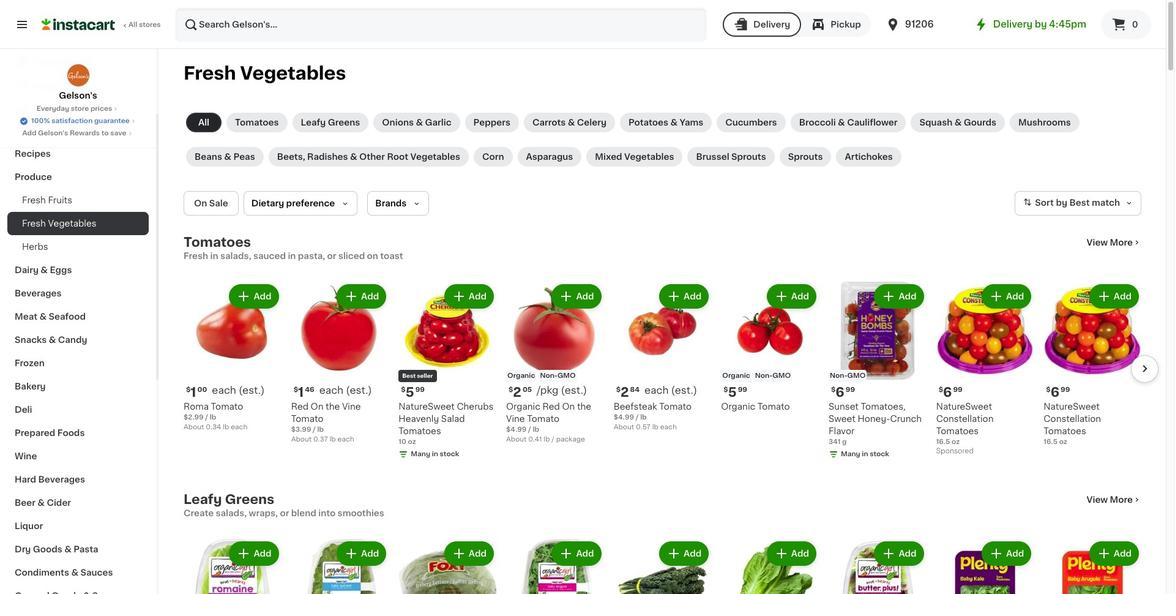 Task type: vqa. For each thing, say whether or not it's contained in the screenshot.
Fresh Fruits
yes



Task type: describe. For each thing, give the bounding box(es) containing it.
prepared
[[15, 429, 55, 437]]

lb right 0.34 at left
[[223, 424, 229, 430]]

sauced
[[254, 252, 286, 260]]

snacks & candy link
[[7, 328, 149, 352]]

organic non-gmo for 5
[[723, 372, 791, 379]]

& for candy
[[49, 336, 56, 344]]

item carousel region
[[167, 277, 1159, 473]]

2 for /pkg (est.)
[[513, 386, 522, 398]]

squash & gourds
[[920, 118, 997, 127]]

add gelson's rewards to save
[[22, 130, 126, 137]]

many for 5
[[411, 451, 431, 457]]

on inside red on the vine tomato $3.99 / lb about 0.37 lb each
[[311, 402, 324, 411]]

2 6 from the left
[[944, 386, 953, 398]]

sale
[[209, 199, 228, 208]]

(est.) for $ 1 46 each (est.)
[[346, 385, 372, 395]]

prepared foods
[[15, 429, 85, 437]]

many for 6
[[841, 451, 861, 457]]

cucumbers
[[726, 118, 778, 127]]

radishes
[[308, 152, 348, 161]]

naturesweet inside naturesweet cherubs heavenly salad tomatoes 10 oz
[[399, 402, 455, 411]]

fresh up the herbs
[[22, 219, 46, 228]]

toast
[[381, 252, 403, 260]]

beans
[[195, 152, 222, 161]]

2 naturesweet constellation tomatoes 16.5 oz from the left
[[1044, 402, 1102, 445]]

frozen link
[[7, 352, 149, 375]]

garlic
[[425, 118, 452, 127]]

$ inside $ 1 46 each (est.)
[[294, 386, 298, 393]]

dietary
[[252, 199, 284, 208]]

each inside $ 1 46 each (est.)
[[319, 385, 344, 395]]

341
[[829, 438, 841, 445]]

tomato for organic tomato
[[758, 402, 790, 411]]

stores
[[139, 21, 161, 28]]

view more link for leafy greens
[[1087, 494, 1142, 506]]

$4.99 inside beefsteak tomato $4.99 / lb about 0.57 lb each
[[614, 414, 635, 421]]

beefsteak
[[614, 402, 658, 411]]

$2.99
[[184, 414, 204, 421]]

& left pasta
[[64, 545, 72, 554]]

view for tomatoes
[[1087, 238, 1109, 247]]

sort
[[1036, 199, 1055, 207]]

all stores link
[[42, 7, 162, 42]]

eggs
[[50, 266, 72, 274]]

goods
[[33, 545, 62, 554]]

1 vertical spatial or
[[280, 509, 289, 518]]

stock for 5
[[440, 451, 459, 457]]

100%
[[31, 118, 50, 124]]

1 vertical spatial leafy greens link
[[184, 492, 275, 507]]

each inside roma tomato $2.99 / lb about 0.34 lb each
[[231, 424, 248, 430]]

100% satisfaction guarantee
[[31, 118, 130, 124]]

4 99 from the left
[[954, 386, 963, 393]]

2 gmo from the left
[[848, 372, 866, 379]]

gmo for /pkg (est.)
[[558, 372, 576, 379]]

$ 1 46 each (est.)
[[294, 385, 372, 398]]

0 horizontal spatial fresh vegetables
[[22, 219, 96, 228]]

$ 5 99 for naturesweet cherubs heavenly salad tomatoes
[[401, 386, 425, 398]]

each inside $ 1 00 each (est.)
[[212, 385, 236, 395]]

2 99 from the left
[[416, 386, 425, 393]]

in left the 'pasta,'
[[288, 252, 296, 260]]

0 vertical spatial salads,
[[220, 252, 251, 260]]

1 6 from the left
[[836, 386, 845, 398]]

more for leafy greens
[[1111, 495, 1134, 504]]

9 $ from the left
[[1047, 386, 1051, 393]]

asparagus link
[[518, 147, 582, 167]]

oz inside naturesweet cherubs heavenly salad tomatoes 10 oz
[[408, 438, 416, 445]]

84
[[631, 386, 640, 393]]

leafy greens for the bottom leafy greens link
[[184, 493, 275, 506]]

$2.84 each (estimated) element
[[614, 384, 712, 400]]

tomato for roma tomato $2.99 / lb about 0.34 lb each
[[211, 402, 243, 411]]

roma
[[184, 402, 209, 411]]

recipes
[[15, 149, 51, 158]]

0 vertical spatial tomatoes link
[[227, 113, 288, 132]]

fresh in salads, sauced in pasta, or sliced on toast
[[184, 252, 403, 260]]

prepared foods link
[[7, 421, 149, 445]]

vegetables inside beets, radishes & other root vegetables link
[[411, 152, 461, 161]]

smoothies
[[338, 509, 385, 518]]

store
[[71, 105, 89, 112]]

add gelson's rewards to save link
[[22, 129, 134, 138]]

by for sort
[[1057, 199, 1068, 207]]

$ 1 00 each (est.)
[[186, 385, 265, 398]]

many in stock for 5
[[411, 451, 459, 457]]

carrots & celery
[[533, 118, 607, 127]]

(est.) for $ 2 05 /pkg (est.)
[[561, 385, 587, 395]]

sauces
[[81, 568, 113, 577]]

lb up 0.57
[[641, 414, 647, 421]]

herbs
[[22, 243, 48, 251]]

dry goods & pasta link
[[7, 538, 149, 561]]

it
[[54, 81, 60, 90]]

into
[[319, 509, 336, 518]]

best seller
[[403, 373, 433, 378]]

organic red on the vine tomato $4.99 / lb about 0.41 lb / package
[[506, 402, 592, 443]]

(est.) for $ 1 00 each (est.)
[[239, 385, 265, 395]]

greens for the top leafy greens link
[[328, 118, 360, 127]]

5 for organic tomato
[[729, 386, 737, 398]]

brussel sprouts link
[[688, 147, 775, 167]]

best for best seller
[[403, 373, 416, 378]]

tomato inside red on the vine tomato $3.99 / lb about 0.37 lb each
[[291, 414, 324, 423]]

0 vertical spatial leafy greens link
[[292, 113, 369, 132]]

mixed
[[596, 152, 623, 161]]

wine
[[15, 452, 37, 461]]

sliced
[[339, 252, 365, 260]]

lists link
[[7, 98, 149, 122]]

stock for 6
[[870, 451, 890, 457]]

non-gmo
[[830, 372, 866, 379]]

onions
[[382, 118, 414, 127]]

/ inside beefsteak tomato $4.99 / lb about 0.57 lb each
[[636, 414, 639, 421]]

1 99 from the left
[[846, 386, 856, 393]]

best for best match
[[1070, 199, 1090, 207]]

1 for $ 1 46 each (est.)
[[298, 386, 304, 398]]

1 horizontal spatial fresh vegetables
[[184, 64, 346, 82]]

7 $ from the left
[[724, 386, 729, 393]]

meat & seafood link
[[7, 305, 149, 328]]

vine inside organic red on the vine tomato $4.99 / lb about 0.41 lb / package
[[506, 414, 525, 423]]

sprouts inside sprouts link
[[789, 152, 823, 161]]

carrots
[[533, 118, 566, 127]]

delivery for delivery
[[754, 20, 791, 29]]

1 vertical spatial tomatoes link
[[184, 235, 251, 250]]

deli
[[15, 405, 32, 414]]

$ 5 99 for organic tomato
[[724, 386, 748, 398]]

satisfaction
[[52, 118, 93, 124]]

greens for the bottom leafy greens link
[[225, 493, 275, 506]]

the inside organic red on the vine tomato $4.99 / lb about 0.41 lb / package
[[577, 402, 592, 411]]

roma tomato $2.99 / lb about 0.34 lb each
[[184, 402, 248, 430]]

organic tomato
[[722, 402, 790, 411]]

flavor
[[829, 427, 855, 435]]

Search field
[[176, 9, 706, 40]]

lb up 0.37
[[318, 426, 324, 433]]

gelson's logo image
[[66, 64, 90, 87]]

about inside red on the vine tomato $3.99 / lb about 0.37 lb each
[[291, 436, 312, 443]]

view more for tomatoes
[[1087, 238, 1134, 247]]

celery
[[577, 118, 607, 127]]

& left other
[[350, 152, 357, 161]]

view for leafy greens
[[1087, 495, 1109, 504]]

red on the vine tomato $3.99 / lb about 0.37 lb each
[[291, 402, 361, 443]]

condiments & sauces
[[15, 568, 113, 577]]

& for eggs
[[41, 266, 48, 274]]

in down naturesweet cherubs heavenly salad tomatoes 10 oz
[[432, 451, 438, 457]]

2 constellation from the left
[[1044, 414, 1102, 423]]

yams
[[680, 118, 704, 127]]

vegetables inside mixed vegetables link
[[625, 152, 675, 161]]

by for delivery
[[1036, 20, 1048, 29]]

2 for each (est.)
[[621, 386, 629, 398]]

0 vertical spatial gelson's
[[59, 91, 97, 100]]

tomato inside organic red on the vine tomato $4.99 / lb about 0.41 lb / package
[[527, 414, 560, 423]]

service type group
[[723, 12, 871, 37]]

1 vertical spatial beverages
[[38, 475, 85, 484]]

everyday store prices link
[[37, 104, 120, 114]]

crunch
[[891, 414, 922, 423]]

1 $ 6 99 from the left
[[832, 386, 856, 398]]

0 vertical spatial or
[[327, 252, 337, 260]]

brands
[[376, 199, 407, 208]]

meat
[[15, 312, 37, 321]]

fresh vegetables link
[[7, 212, 149, 235]]

beer & cider
[[15, 499, 71, 507]]

4:45pm
[[1050, 20, 1087, 29]]

2 naturesweet from the left
[[937, 402, 993, 411]]

dry
[[15, 545, 31, 554]]

$2.05 per package (estimated) element
[[506, 384, 604, 400]]

bakery link
[[7, 375, 149, 398]]

0 button
[[1102, 10, 1152, 39]]

2 16.5 from the left
[[1044, 438, 1058, 445]]

100% satisfaction guarantee button
[[19, 114, 137, 126]]

1 16.5 from the left
[[937, 438, 951, 445]]

& for gourds
[[955, 118, 962, 127]]

deli link
[[7, 398, 149, 421]]

5 99 from the left
[[1061, 386, 1071, 393]]

peppers link
[[465, 113, 519, 132]]

about inside organic red on the vine tomato $4.99 / lb about 0.41 lb / package
[[506, 436, 527, 443]]

on sale button
[[184, 191, 239, 216]]

$ inside $ 2 05 /pkg (est.)
[[509, 386, 513, 393]]

fresh fruits link
[[7, 189, 149, 212]]

3 6 from the left
[[1051, 386, 1060, 398]]

corn link
[[474, 147, 513, 167]]

tomato for beefsteak tomato $4.99 / lb about 0.57 lb each
[[660, 402, 692, 411]]

sprouts link
[[780, 147, 832, 167]]

root
[[387, 152, 409, 161]]

each inside $ 2 84 each (est.)
[[645, 385, 669, 395]]

1 horizontal spatial leafy
[[301, 118, 326, 127]]

honey-
[[858, 414, 891, 423]]

mixed vegetables link
[[587, 147, 683, 167]]

$1.46 each (estimated) element
[[291, 384, 389, 400]]

g
[[843, 438, 847, 445]]

condiments
[[15, 568, 69, 577]]

about inside beefsteak tomato $4.99 / lb about 0.57 lb each
[[614, 424, 635, 430]]



Task type: locate. For each thing, give the bounding box(es) containing it.
gmo for 5
[[773, 372, 791, 379]]

all for all
[[198, 118, 209, 127]]

0 horizontal spatial 16.5
[[937, 438, 951, 445]]

1 vertical spatial gelson's
[[38, 130, 68, 137]]

2 stock from the left
[[440, 451, 459, 457]]

0 horizontal spatial or
[[280, 509, 289, 518]]

about down $3.99
[[291, 436, 312, 443]]

1 2 from the left
[[513, 386, 522, 398]]

5 up the "organic tomato"
[[729, 386, 737, 398]]

$1.00 each (estimated) element
[[184, 384, 282, 400]]

3 $ 6 99 from the left
[[1047, 386, 1071, 398]]

condiments & sauces link
[[7, 561, 149, 584]]

0 vertical spatial leafy greens
[[301, 118, 360, 127]]

best match
[[1070, 199, 1121, 207]]

sponsored badge image
[[937, 448, 974, 455]]

2 oz from the left
[[952, 438, 960, 445]]

& right meat
[[39, 312, 47, 321]]

0 horizontal spatial naturesweet constellation tomatoes 16.5 oz
[[937, 402, 994, 445]]

1 horizontal spatial naturesweet constellation tomatoes 16.5 oz
[[1044, 402, 1102, 445]]

$4.99 down 05
[[506, 426, 527, 433]]

1 inside $ 1 46 each (est.)
[[298, 386, 304, 398]]

broccoli & cauliflower link
[[791, 113, 907, 132]]

add button
[[231, 285, 278, 307], [338, 285, 385, 307], [446, 285, 493, 307], [553, 285, 601, 307], [661, 285, 708, 307], [768, 285, 816, 307], [876, 285, 923, 307], [984, 285, 1031, 307], [1091, 285, 1139, 307], [231, 543, 278, 565], [338, 543, 385, 565], [446, 543, 493, 565], [553, 543, 601, 565], [661, 543, 708, 565], [768, 543, 816, 565], [876, 543, 923, 565], [984, 543, 1031, 565], [1091, 543, 1139, 565]]

about left 0.41
[[506, 436, 527, 443]]

& for cauliflower
[[838, 118, 846, 127]]

1 (est.) from the left
[[239, 385, 265, 395]]

cucumbers link
[[717, 113, 786, 132]]

lb right 0.57
[[653, 424, 659, 430]]

2 inside $ 2 84 each (est.)
[[621, 386, 629, 398]]

sweet
[[829, 414, 856, 423]]

& for sauces
[[71, 568, 78, 577]]

0.57
[[636, 424, 651, 430]]

3 naturesweet from the left
[[1044, 402, 1100, 411]]

(est.) for $ 2 84 each (est.)
[[672, 385, 698, 395]]

lb right 0.37
[[330, 436, 336, 443]]

/ inside red on the vine tomato $3.99 / lb about 0.37 lb each
[[313, 426, 316, 433]]

0 horizontal spatial on
[[194, 199, 207, 208]]

many in stock down g
[[841, 451, 890, 457]]

sunset tomatoes, sweet honey-crunch flavor 341 g
[[829, 402, 922, 445]]

dietary preference button
[[244, 191, 358, 216]]

1 non- from the left
[[540, 372, 558, 379]]

2 horizontal spatial oz
[[1060, 438, 1068, 445]]

greens up the radishes
[[328, 118, 360, 127]]

preference
[[286, 199, 335, 208]]

0 horizontal spatial leafy greens link
[[184, 492, 275, 507]]

1 $ from the left
[[186, 386, 191, 393]]

all
[[129, 21, 137, 28], [198, 118, 209, 127]]

leafy greens for the top leafy greens link
[[301, 118, 360, 127]]

on down 46
[[311, 402, 324, 411]]

1 vertical spatial vine
[[506, 414, 525, 423]]

6 $ from the left
[[617, 386, 621, 393]]

bakery
[[15, 382, 46, 391]]

many in stock for 6
[[841, 451, 890, 457]]

fresh down produce
[[22, 196, 46, 205]]

in down on sale
[[210, 252, 218, 260]]

beverages up cider
[[38, 475, 85, 484]]

snacks & candy
[[15, 336, 87, 344]]

stock
[[870, 451, 890, 457], [440, 451, 459, 457]]

mushrooms
[[1019, 118, 1072, 127]]

1 vertical spatial by
[[1057, 199, 1068, 207]]

pasta
[[74, 545, 98, 554]]

brands button
[[368, 191, 430, 216]]

the inside red on the vine tomato $3.99 / lb about 0.37 lb each
[[326, 402, 340, 411]]

(est.) up beefsteak tomato $4.99 / lb about 0.57 lb each
[[672, 385, 698, 395]]

5 down best seller
[[406, 386, 414, 398]]

0 horizontal spatial 6
[[836, 386, 845, 398]]

leafy up the radishes
[[301, 118, 326, 127]]

cauliflower
[[848, 118, 898, 127]]

1 horizontal spatial greens
[[328, 118, 360, 127]]

(est.) up roma tomato $2.99 / lb about 0.34 lb each
[[239, 385, 265, 395]]

1 red from the left
[[543, 402, 560, 411]]

onions & garlic
[[382, 118, 452, 127]]

& right broccoli
[[838, 118, 846, 127]]

0 horizontal spatial sprouts
[[732, 152, 767, 161]]

0 horizontal spatial non-
[[540, 372, 558, 379]]

3 (est.) from the left
[[346, 385, 372, 395]]

candy
[[58, 336, 87, 344]]

tomatoes inside naturesweet cherubs heavenly salad tomatoes 10 oz
[[399, 427, 441, 435]]

tomato inside beefsteak tomato $4.99 / lb about 0.57 lb each
[[660, 402, 692, 411]]

1 horizontal spatial organic non-gmo
[[723, 372, 791, 379]]

non-
[[540, 372, 558, 379], [830, 372, 848, 379], [756, 372, 773, 379]]

1 horizontal spatial non-
[[756, 372, 773, 379]]

more for tomatoes
[[1111, 238, 1134, 247]]

2 left '84'
[[621, 386, 629, 398]]

2 view more link from the top
[[1087, 494, 1142, 506]]

vegetables inside fresh vegetables link
[[48, 219, 96, 228]]

leafy greens link up the radishes
[[292, 113, 369, 132]]

(est.) inside $ 2 84 each (est.)
[[672, 385, 698, 395]]

0 horizontal spatial $4.99
[[506, 426, 527, 433]]

0 horizontal spatial red
[[291, 402, 309, 411]]

on inside organic red on the vine tomato $4.99 / lb about 0.41 lb / package
[[562, 402, 575, 411]]

squash & gourds link
[[912, 113, 1006, 132]]

0 horizontal spatial $ 5 99
[[401, 386, 425, 398]]

1 organic non-gmo from the left
[[508, 372, 576, 379]]

prices
[[91, 105, 112, 112]]

1 horizontal spatial stock
[[870, 451, 890, 457]]

save
[[110, 130, 126, 137]]

herbs link
[[7, 235, 149, 258]]

each
[[212, 385, 236, 395], [319, 385, 344, 395], [645, 385, 669, 395], [231, 424, 248, 430], [661, 424, 677, 430], [338, 436, 354, 443]]

2 2 from the left
[[621, 386, 629, 398]]

salads, left wraps,
[[216, 509, 247, 518]]

& left gourds
[[955, 118, 962, 127]]

/ up 0.34 at left
[[205, 414, 208, 421]]

0.41
[[529, 436, 542, 443]]

1 horizontal spatial delivery
[[994, 20, 1033, 29]]

0 vertical spatial view more link
[[1087, 236, 1142, 249]]

/ left package
[[552, 436, 555, 443]]

on down "$2.05 per package (estimated)" element
[[562, 402, 575, 411]]

1 horizontal spatial $ 5 99
[[724, 386, 748, 398]]

1 horizontal spatial 2
[[621, 386, 629, 398]]

view more for leafy greens
[[1087, 495, 1134, 504]]

gmo up sunset
[[848, 372, 866, 379]]

4 (est.) from the left
[[672, 385, 698, 395]]

pickup
[[831, 20, 862, 29]]

& left peas
[[224, 152, 232, 161]]

4 $ from the left
[[294, 386, 298, 393]]

& for celery
[[568, 118, 575, 127]]

(est.) inside $ 1 46 each (est.)
[[346, 385, 372, 395]]

16.5
[[937, 438, 951, 445], [1044, 438, 1058, 445]]

on sale
[[194, 199, 228, 208]]

1 horizontal spatial red
[[543, 402, 560, 411]]

& left sauces
[[71, 568, 78, 577]]

1 the from the left
[[577, 402, 592, 411]]

other
[[360, 152, 385, 161]]

red down "$2.05 per package (estimated)" element
[[543, 402, 560, 411]]

(est.) inside $ 1 00 each (est.)
[[239, 385, 265, 395]]

tomatoes link up peas
[[227, 113, 288, 132]]

2 many from the left
[[411, 451, 431, 457]]

1 vertical spatial view
[[1087, 495, 1109, 504]]

sort by
[[1036, 199, 1068, 207]]

1 left 46
[[298, 386, 304, 398]]

rewards
[[70, 130, 100, 137]]

lb up 0.34 at left
[[210, 414, 216, 421]]

or left "blend"
[[280, 509, 289, 518]]

10
[[399, 438, 407, 445]]

tomatoes,
[[861, 402, 906, 411]]

1 many from the left
[[841, 451, 861, 457]]

1 sprouts from the left
[[732, 152, 767, 161]]

1 horizontal spatial vine
[[506, 414, 525, 423]]

beer
[[15, 499, 35, 507]]

gourds
[[964, 118, 997, 127]]

produce link
[[7, 165, 149, 189]]

gelson's down again
[[59, 91, 97, 100]]

2 left 05
[[513, 386, 522, 398]]

1 many in stock from the left
[[841, 451, 890, 457]]

1 5 from the left
[[406, 386, 414, 398]]

again
[[62, 81, 86, 90]]

all for all stores
[[129, 21, 137, 28]]

asparagus
[[526, 152, 573, 161]]

product group
[[184, 282, 282, 432], [291, 282, 389, 444], [399, 282, 497, 462], [506, 282, 604, 444], [614, 282, 712, 432], [722, 282, 819, 413], [829, 282, 927, 462], [937, 282, 1035, 458], [1044, 282, 1142, 447], [184, 539, 282, 594], [291, 539, 389, 594], [399, 539, 497, 594], [506, 539, 604, 594], [614, 539, 712, 594], [722, 539, 819, 594], [829, 539, 927, 594], [937, 539, 1035, 594], [1044, 539, 1142, 594]]

instacart logo image
[[42, 17, 115, 32]]

2 1 from the left
[[298, 386, 304, 398]]

$ inside $ 2 84 each (est.)
[[617, 386, 621, 393]]

$4.99
[[614, 414, 635, 421], [506, 426, 527, 433]]

1 1 from the left
[[191, 386, 196, 398]]

& for yams
[[671, 118, 678, 127]]

1 oz from the left
[[408, 438, 416, 445]]

2 $ from the left
[[509, 386, 513, 393]]

2 red from the left
[[291, 402, 309, 411]]

leafy greens up the radishes
[[301, 118, 360, 127]]

2 view from the top
[[1087, 495, 1109, 504]]

0 vertical spatial $4.99
[[614, 414, 635, 421]]

seafood
[[49, 312, 86, 321]]

by inside field
[[1057, 199, 1068, 207]]

0 horizontal spatial leafy greens
[[184, 493, 275, 506]]

create
[[184, 509, 214, 518]]

vine down 05
[[506, 414, 525, 423]]

organic inside organic red on the vine tomato $4.99 / lb about 0.41 lb / package
[[506, 402, 541, 411]]

greens
[[328, 118, 360, 127], [225, 493, 275, 506]]

5 for naturesweet cherubs heavenly salad tomatoes
[[406, 386, 414, 398]]

stock down the sunset tomatoes, sweet honey-crunch flavor 341 g
[[870, 451, 890, 457]]

1 horizontal spatial by
[[1057, 199, 1068, 207]]

2 organic non-gmo from the left
[[723, 372, 791, 379]]

1 gmo from the left
[[558, 372, 576, 379]]

0 vertical spatial leafy
[[301, 118, 326, 127]]

vegetables
[[240, 64, 346, 82], [411, 152, 461, 161], [625, 152, 675, 161], [48, 219, 96, 228]]

(est.) inside $ 2 05 /pkg (est.)
[[561, 385, 587, 395]]

all stores
[[129, 21, 161, 28]]

all left stores
[[129, 21, 137, 28]]

on left sale
[[194, 199, 207, 208]]

best inside field
[[1070, 199, 1090, 207]]

delivery inside button
[[754, 20, 791, 29]]

1 horizontal spatial $ 6 99
[[939, 386, 963, 398]]

(est.) right /pkg
[[561, 385, 587, 395]]

non- up /pkg
[[540, 372, 558, 379]]

tomato inside roma tomato $2.99 / lb about 0.34 lb each
[[211, 402, 243, 411]]

1 view more from the top
[[1087, 238, 1134, 247]]

best left seller
[[403, 373, 416, 378]]

1 vertical spatial more
[[1111, 495, 1134, 504]]

mushrooms link
[[1011, 113, 1080, 132]]

/ down beefsteak
[[636, 414, 639, 421]]

gmo up the "organic tomato"
[[773, 372, 791, 379]]

0 horizontal spatial 5
[[406, 386, 414, 398]]

frozen
[[15, 359, 45, 367]]

all up beans at top left
[[198, 118, 209, 127]]

sprouts down broccoli
[[789, 152, 823, 161]]

$3.99
[[291, 426, 311, 433]]

1 vertical spatial fresh vegetables
[[22, 219, 96, 228]]

3 non- from the left
[[756, 372, 773, 379]]

0 horizontal spatial best
[[403, 373, 416, 378]]

2 horizontal spatial naturesweet
[[1044, 402, 1100, 411]]

buy it again link
[[7, 73, 149, 98]]

& right the beer on the bottom of page
[[38, 499, 45, 507]]

0 vertical spatial beverages
[[15, 289, 62, 298]]

mixed vegetables
[[596, 152, 675, 161]]

the down $ 1 46 each (est.)
[[326, 402, 340, 411]]

0 horizontal spatial naturesweet
[[399, 402, 455, 411]]

99
[[846, 386, 856, 393], [416, 386, 425, 393], [738, 386, 748, 393], [954, 386, 963, 393], [1061, 386, 1071, 393]]

about left 0.57
[[614, 424, 635, 430]]

organic non-gmo for /pkg (est.)
[[508, 372, 576, 379]]

by right sort
[[1057, 199, 1068, 207]]

greens up wraps,
[[225, 493, 275, 506]]

beefsteak tomato $4.99 / lb about 0.57 lb each
[[614, 402, 692, 430]]

1 horizontal spatial the
[[577, 402, 592, 411]]

sprouts down cucumbers
[[732, 152, 767, 161]]

None search field
[[175, 7, 707, 42]]

2 horizontal spatial 6
[[1051, 386, 1060, 398]]

0 vertical spatial view more
[[1087, 238, 1134, 247]]

2 $ 5 99 from the left
[[724, 386, 748, 398]]

sprouts inside brussel sprouts link
[[732, 152, 767, 161]]

1 vertical spatial view more link
[[1087, 494, 1142, 506]]

0 vertical spatial all
[[129, 21, 137, 28]]

$ inside $ 1 00 each (est.)
[[186, 386, 191, 393]]

$4.99 inside organic red on the vine tomato $4.99 / lb about 0.41 lb / package
[[506, 426, 527, 433]]

2 horizontal spatial on
[[562, 402, 575, 411]]

1 more from the top
[[1111, 238, 1134, 247]]

1 vertical spatial view more
[[1087, 495, 1134, 504]]

& for seafood
[[39, 312, 47, 321]]

many in stock down naturesweet cherubs heavenly salad tomatoes 10 oz
[[411, 451, 459, 457]]

& left the celery
[[568, 118, 575, 127]]

$ 2 84 each (est.)
[[617, 385, 698, 398]]

beer & cider link
[[7, 491, 149, 514]]

delivery for delivery by 4:45pm
[[994, 20, 1033, 29]]

2 (est.) from the left
[[561, 385, 587, 395]]

each right '84'
[[645, 385, 669, 395]]

1 horizontal spatial gmo
[[773, 372, 791, 379]]

0 horizontal spatial stock
[[440, 451, 459, 457]]

2 horizontal spatial $ 6 99
[[1047, 386, 1071, 398]]

3 $ from the left
[[832, 386, 836, 393]]

1 view from the top
[[1087, 238, 1109, 247]]

lb right 0.41
[[544, 436, 550, 443]]

& left candy
[[49, 336, 56, 344]]

1 horizontal spatial 16.5
[[1044, 438, 1058, 445]]

1 vertical spatial salads,
[[216, 509, 247, 518]]

many down g
[[841, 451, 861, 457]]

2 the from the left
[[326, 402, 340, 411]]

2 horizontal spatial non-
[[830, 372, 848, 379]]

1 vertical spatial leafy
[[184, 493, 222, 506]]

each right the 00
[[212, 385, 236, 395]]

& inside 'link'
[[38, 499, 45, 507]]

1 vertical spatial all
[[198, 118, 209, 127]]

on
[[194, 199, 207, 208], [562, 402, 575, 411], [311, 402, 324, 411]]

stock down naturesweet cherubs heavenly salad tomatoes 10 oz
[[440, 451, 459, 457]]

$4.99 down beefsteak
[[614, 414, 635, 421]]

$ 2 05 /pkg (est.)
[[509, 385, 587, 398]]

0 horizontal spatial vine
[[342, 402, 361, 411]]

organic non-gmo up /pkg
[[508, 372, 576, 379]]

leafy greens link
[[292, 113, 369, 132], [184, 492, 275, 507]]

on inside button
[[194, 199, 207, 208]]

gelson's down 100%
[[38, 130, 68, 137]]

non- for 5
[[756, 372, 773, 379]]

by left 4:45pm
[[1036, 20, 1048, 29]]

2 inside $ 2 05 /pkg (est.)
[[513, 386, 522, 398]]

2 many in stock from the left
[[411, 451, 459, 457]]

0 horizontal spatial all
[[129, 21, 137, 28]]

fresh down on sale
[[184, 252, 208, 260]]

each right 0.34 at left
[[231, 424, 248, 430]]

fresh up all link
[[184, 64, 236, 82]]

1 inside $ 1 00 each (est.)
[[191, 386, 196, 398]]

(est.) up red on the vine tomato $3.99 / lb about 0.37 lb each
[[346, 385, 372, 395]]

00
[[198, 386, 207, 393]]

1 $ 5 99 from the left
[[401, 386, 425, 398]]

/ inside roma tomato $2.99 / lb about 0.34 lb each
[[205, 414, 208, 421]]

1 horizontal spatial constellation
[[1044, 414, 1102, 423]]

1 horizontal spatial leafy greens link
[[292, 113, 369, 132]]

& for peas
[[224, 152, 232, 161]]

1 stock from the left
[[870, 451, 890, 457]]

0 horizontal spatial delivery
[[754, 20, 791, 29]]

1 vertical spatial best
[[403, 373, 416, 378]]

2 horizontal spatial gmo
[[848, 372, 866, 379]]

0 vertical spatial greens
[[328, 118, 360, 127]]

organic non-gmo up the "organic tomato"
[[723, 372, 791, 379]]

peppers
[[474, 118, 511, 127]]

salad
[[441, 414, 465, 423]]

best inside the item carousel region
[[403, 373, 416, 378]]

in down the sunset tomatoes, sweet honey-crunch flavor 341 g
[[863, 451, 869, 457]]

vine down '$1.46 each (estimated)' element
[[342, 402, 361, 411]]

0 vertical spatial more
[[1111, 238, 1134, 247]]

3 99 from the left
[[738, 386, 748, 393]]

3 gmo from the left
[[773, 372, 791, 379]]

1 horizontal spatial 1
[[298, 386, 304, 398]]

/pkg
[[537, 385, 559, 395]]

1 naturesweet constellation tomatoes 16.5 oz from the left
[[937, 402, 994, 445]]

2 sprouts from the left
[[789, 152, 823, 161]]

2 view more from the top
[[1087, 495, 1134, 504]]

each inside red on the vine tomato $3.99 / lb about 0.37 lb each
[[338, 436, 354, 443]]

0 horizontal spatial gmo
[[558, 372, 576, 379]]

& left yams
[[671, 118, 678, 127]]

recipes link
[[7, 142, 149, 165]]

1 horizontal spatial $4.99
[[614, 414, 635, 421]]

0 vertical spatial by
[[1036, 20, 1048, 29]]

1 horizontal spatial many in stock
[[841, 451, 890, 457]]

broccoli
[[800, 118, 836, 127]]

0 horizontal spatial the
[[326, 402, 340, 411]]

1 horizontal spatial on
[[311, 402, 324, 411]]

1 for $ 1 00 each (est.)
[[191, 386, 196, 398]]

leafy up 'create'
[[184, 493, 222, 506]]

0 horizontal spatial leafy
[[184, 493, 222, 506]]

non- for /pkg (est.)
[[540, 372, 558, 379]]

1 left the 00
[[191, 386, 196, 398]]

red inside red on the vine tomato $3.99 / lb about 0.37 lb each
[[291, 402, 309, 411]]

best left match
[[1070, 199, 1090, 207]]

meat & seafood
[[15, 312, 86, 321]]

0 horizontal spatial by
[[1036, 20, 1048, 29]]

5 $ from the left
[[401, 386, 406, 393]]

& left 'eggs' on the left top of the page
[[41, 266, 48, 274]]

package
[[557, 436, 585, 443]]

1 horizontal spatial sprouts
[[789, 152, 823, 161]]

vine inside red on the vine tomato $3.99 / lb about 0.37 lb each
[[342, 402, 361, 411]]

0 horizontal spatial 1
[[191, 386, 196, 398]]

everyday store prices
[[37, 105, 112, 112]]

view more link for tomatoes
[[1087, 236, 1142, 249]]

artichokes
[[845, 152, 893, 161]]

1 vertical spatial leafy greens
[[184, 493, 275, 506]]

about inside roma tomato $2.99 / lb about 0.34 lb each
[[184, 424, 204, 430]]

/ up 0.41
[[529, 426, 531, 433]]

0 vertical spatial fresh vegetables
[[184, 64, 346, 82]]

2 $ 6 99 from the left
[[939, 386, 963, 398]]

pickup button
[[802, 12, 871, 37]]

(est.)
[[239, 385, 265, 395], [561, 385, 587, 395], [346, 385, 372, 395], [672, 385, 698, 395]]

or left sliced
[[327, 252, 337, 260]]

2 non- from the left
[[830, 372, 848, 379]]

0 horizontal spatial many
[[411, 451, 431, 457]]

8 $ from the left
[[939, 386, 944, 393]]

each inside beefsteak tomato $4.99 / lb about 0.57 lb each
[[661, 424, 677, 430]]

dry goods & pasta
[[15, 545, 98, 554]]

1 horizontal spatial best
[[1070, 199, 1090, 207]]

1 naturesweet from the left
[[399, 402, 455, 411]]

Best match Sort by field
[[1016, 191, 1142, 216]]

0 horizontal spatial $ 6 99
[[832, 386, 856, 398]]

1 horizontal spatial naturesweet
[[937, 402, 993, 411]]

blend
[[291, 509, 317, 518]]

lb up 0.41
[[533, 426, 540, 433]]

red down 46
[[291, 402, 309, 411]]

by
[[1036, 20, 1048, 29], [1057, 199, 1068, 207]]

many in stock
[[841, 451, 890, 457], [411, 451, 459, 457]]

& for cider
[[38, 499, 45, 507]]

1 horizontal spatial leafy greens
[[301, 118, 360, 127]]

1 horizontal spatial 5
[[729, 386, 737, 398]]

each right 46
[[319, 385, 344, 395]]

the down "$2.05 per package (estimated)" element
[[577, 402, 592, 411]]

wine link
[[7, 445, 149, 468]]

1 vertical spatial $4.99
[[506, 426, 527, 433]]

view more link
[[1087, 236, 1142, 249], [1087, 494, 1142, 506]]

many down heavenly
[[411, 451, 431, 457]]

/ up 0.37
[[313, 426, 316, 433]]

1 view more link from the top
[[1087, 236, 1142, 249]]

fresh
[[184, 64, 236, 82], [22, 196, 46, 205], [22, 219, 46, 228], [184, 252, 208, 260]]

0 horizontal spatial greens
[[225, 493, 275, 506]]

beverages down dairy & eggs
[[15, 289, 62, 298]]

beans & peas
[[195, 152, 255, 161]]

gmo up "$2.05 per package (estimated)" element
[[558, 372, 576, 379]]

1 horizontal spatial 6
[[944, 386, 953, 398]]

0 vertical spatial best
[[1070, 199, 1090, 207]]

each right 0.37
[[338, 436, 354, 443]]

3 oz from the left
[[1060, 438, 1068, 445]]

0 horizontal spatial many in stock
[[411, 451, 459, 457]]

1 constellation from the left
[[937, 414, 994, 423]]

leafy greens up 'create'
[[184, 493, 275, 506]]

1 horizontal spatial all
[[198, 118, 209, 127]]

red inside organic red on the vine tomato $4.99 / lb about 0.41 lb / package
[[543, 402, 560, 411]]

leafy greens link up 'create'
[[184, 492, 275, 507]]

produce
[[15, 173, 52, 181]]

gelson's
[[59, 91, 97, 100], [38, 130, 68, 137]]

2 more from the top
[[1111, 495, 1134, 504]]

non- up sunset
[[830, 372, 848, 379]]

2 5 from the left
[[729, 386, 737, 398]]

& left the garlic at the left top of page
[[416, 118, 423, 127]]

& for garlic
[[416, 118, 423, 127]]

liquor link
[[7, 514, 149, 538]]



